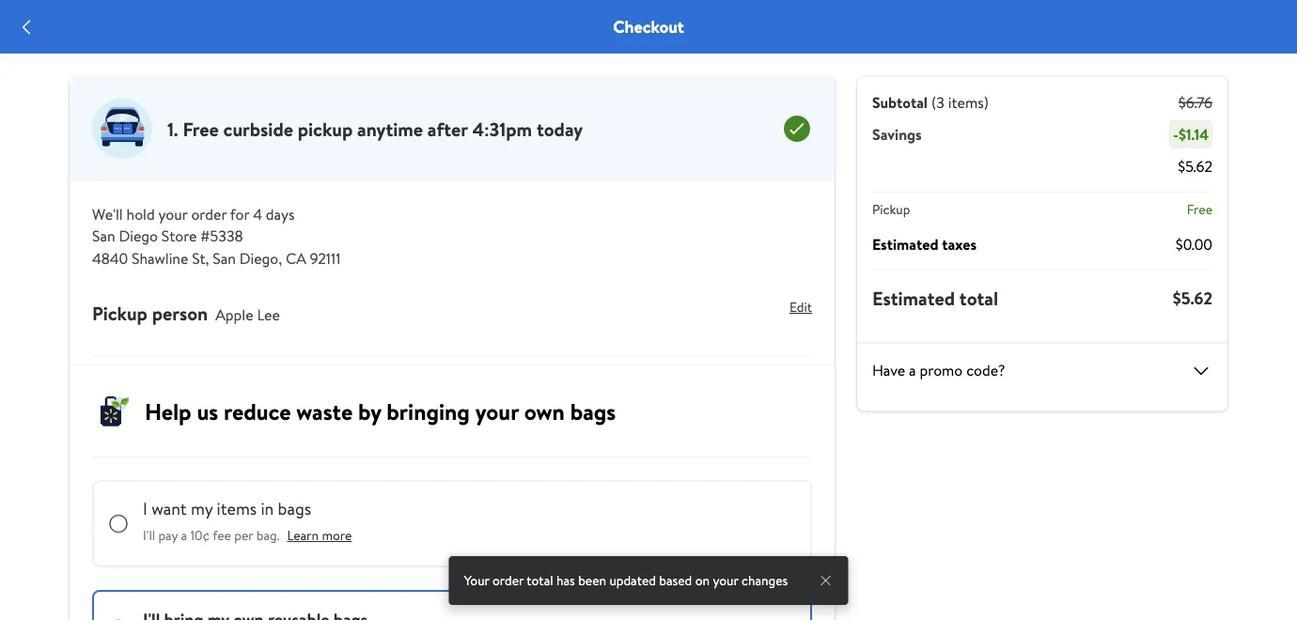 Task type: locate. For each thing, give the bounding box(es) containing it.
apple
[[215, 304, 253, 325]]

1 vertical spatial free
[[1187, 200, 1213, 219]]

1 vertical spatial bags
[[278, 497, 311, 521]]

0 horizontal spatial total
[[527, 572, 553, 590]]

1 horizontal spatial order
[[493, 572, 524, 590]]

ca
[[286, 248, 306, 269]]

pay
[[158, 527, 178, 545]]

have a promo code?
[[873, 360, 1005, 380]]

1. free curbside pickup anytime after 4:31pm today
[[167, 116, 583, 142]]

been
[[578, 572, 606, 590]]

0 vertical spatial pickup
[[873, 200, 910, 219]]

(3
[[932, 92, 945, 113]]

1 vertical spatial total
[[527, 572, 553, 590]]

store
[[162, 226, 197, 246]]

help us reduce waste by bringing your own bags
[[145, 396, 616, 427]]

your right on on the right bottom
[[713, 572, 739, 590]]

pickup down 4840 at the left top
[[92, 300, 148, 326]]

promo
[[920, 360, 963, 380]]

0 vertical spatial free
[[183, 116, 219, 142]]

0 vertical spatial order
[[191, 204, 227, 225]]

san down we'll
[[92, 226, 115, 246]]

i want my items in bags option group
[[92, 457, 812, 621]]

0 vertical spatial your
[[158, 204, 188, 225]]

san
[[92, 226, 115, 246], [213, 248, 236, 269]]

total left 'has' at bottom left
[[527, 572, 553, 590]]

items
[[217, 497, 257, 521]]

1 vertical spatial your
[[475, 396, 519, 427]]

0 horizontal spatial your
[[158, 204, 188, 225]]

1 horizontal spatial a
[[909, 360, 916, 380]]

1 horizontal spatial san
[[213, 248, 236, 269]]

order
[[191, 204, 227, 225], [493, 572, 524, 590]]

st,
[[192, 248, 209, 269]]

diego,
[[240, 248, 282, 269]]

2 estimated from the top
[[873, 285, 955, 312]]

pickup
[[873, 200, 910, 219], [92, 300, 148, 326]]

free
[[183, 116, 219, 142], [1187, 200, 1213, 219]]

order up #5338 on the top of page
[[191, 204, 227, 225]]

0 horizontal spatial order
[[191, 204, 227, 225]]

your order total has been updated based on your changes
[[464, 572, 788, 590]]

none radio inside i want my items in bags option group
[[109, 515, 128, 534]]

$5.62 down $1.14
[[1178, 156, 1213, 177]]

pickup person apple lee
[[92, 300, 280, 326]]

total down taxes
[[960, 285, 998, 312]]

your up store on the left
[[158, 204, 188, 225]]

has
[[557, 572, 575, 590]]

pickup up estimated taxes
[[873, 200, 910, 219]]

your left the own
[[475, 396, 519, 427]]

based
[[659, 572, 692, 590]]

estimated
[[873, 234, 939, 254], [873, 285, 955, 312]]

$5.62
[[1178, 156, 1213, 177], [1173, 287, 1213, 310]]

0 horizontal spatial pickup
[[92, 300, 148, 326]]

2 horizontal spatial your
[[713, 572, 739, 590]]

pickup for pickup person apple lee
[[92, 300, 148, 326]]

#5338
[[201, 226, 243, 246]]

1 vertical spatial a
[[181, 527, 187, 545]]

person
[[152, 300, 208, 326]]

-$1.14
[[1173, 124, 1209, 145]]

0 vertical spatial a
[[909, 360, 916, 380]]

diego
[[119, 226, 158, 246]]

1 horizontal spatial bags
[[570, 396, 616, 427]]

0 vertical spatial bags
[[570, 396, 616, 427]]

your
[[158, 204, 188, 225], [475, 396, 519, 427], [713, 572, 739, 590]]

0 vertical spatial estimated
[[873, 234, 939, 254]]

fee
[[213, 527, 231, 545]]

a left 10¢ at bottom
[[181, 527, 187, 545]]

1 vertical spatial estimated
[[873, 285, 955, 312]]

1 vertical spatial $5.62
[[1173, 287, 1213, 310]]

bags right the own
[[570, 396, 616, 427]]

edit
[[790, 298, 812, 316]]

hold
[[126, 204, 155, 225]]

in
[[261, 497, 274, 521]]

1 estimated from the top
[[873, 234, 939, 254]]

have a promo code? image
[[1190, 360, 1213, 383]]

free up $0.00
[[1187, 200, 1213, 219]]

0 vertical spatial san
[[92, 226, 115, 246]]

0 horizontal spatial san
[[92, 226, 115, 246]]

0 horizontal spatial a
[[181, 527, 187, 545]]

1.
[[167, 116, 178, 142]]

0 horizontal spatial bags
[[278, 497, 311, 521]]

free right 1.
[[183, 116, 219, 142]]

92111
[[310, 248, 341, 269]]

san down #5338 on the top of page
[[213, 248, 236, 269]]

1 vertical spatial order
[[493, 572, 524, 590]]

a
[[909, 360, 916, 380], [181, 527, 187, 545]]

None radio
[[109, 515, 128, 534]]

learn
[[287, 526, 319, 545]]

a right have
[[909, 360, 916, 380]]

order right your
[[493, 572, 524, 590]]

1 vertical spatial san
[[213, 248, 236, 269]]

learn more button
[[272, 521, 367, 551]]

shawline
[[132, 248, 188, 269]]

bags right in
[[278, 497, 311, 521]]

1 horizontal spatial pickup
[[873, 200, 910, 219]]

0 vertical spatial total
[[960, 285, 998, 312]]

today
[[537, 116, 583, 142]]

$6.76
[[1179, 92, 1213, 113]]

1 horizontal spatial free
[[1187, 200, 1213, 219]]

total
[[960, 285, 998, 312], [527, 572, 553, 590]]

close image
[[818, 574, 833, 589]]

0 vertical spatial $5.62
[[1178, 156, 1213, 177]]

my
[[191, 497, 213, 521]]

0 horizontal spatial free
[[183, 116, 219, 142]]

store pickup image
[[92, 99, 152, 159]]

estimated down estimated taxes
[[873, 285, 955, 312]]

more
[[322, 526, 352, 545]]

$5.62 down $0.00
[[1173, 287, 1213, 310]]

bringing
[[387, 396, 470, 427]]

on
[[695, 572, 710, 590]]

estimated left taxes
[[873, 234, 939, 254]]

curbside
[[223, 116, 293, 142]]

1 vertical spatial pickup
[[92, 300, 148, 326]]

bags
[[570, 396, 616, 427], [278, 497, 311, 521]]

anytime
[[357, 116, 423, 142]]



Task type: describe. For each thing, give the bounding box(es) containing it.
pickup for pickup
[[873, 200, 910, 219]]

edit button
[[790, 292, 812, 322]]

bag.
[[256, 527, 280, 545]]

i want my items in bags i'll pay a 10¢ fee per bag. learn more
[[143, 497, 352, 545]]

by
[[358, 396, 381, 427]]

1 horizontal spatial total
[[960, 285, 998, 312]]

own
[[524, 396, 565, 427]]

2 vertical spatial your
[[713, 572, 739, 590]]

pickup
[[298, 116, 353, 142]]

your
[[464, 572, 490, 590]]

waste
[[296, 396, 353, 427]]

we'll hold your order for 4 days san diego store #5338 4840 shawline st, san diego, ca 92111
[[92, 204, 341, 269]]

changes
[[742, 572, 788, 590]]

help
[[145, 396, 192, 427]]

we'll
[[92, 204, 123, 225]]

savings
[[873, 124, 922, 145]]

want
[[152, 497, 187, 521]]

estimated total
[[873, 285, 998, 312]]

have
[[873, 360, 906, 380]]

reduce
[[224, 396, 291, 427]]

for
[[230, 204, 250, 225]]

4:31pm
[[472, 116, 532, 142]]

10¢
[[190, 527, 210, 545]]

estimated for estimated taxes
[[873, 234, 939, 254]]

subtotal (3 items)
[[873, 92, 989, 113]]

grocery bag image
[[92, 388, 145, 434]]

us
[[197, 396, 218, 427]]

a inside i want my items in bags i'll pay a 10¢ fee per bag. learn more
[[181, 527, 187, 545]]

1 horizontal spatial your
[[475, 396, 519, 427]]

4
[[253, 204, 262, 225]]

back image
[[15, 16, 38, 38]]

estimated taxes
[[873, 234, 977, 254]]

subtotal
[[873, 92, 928, 113]]

$0.00
[[1176, 234, 1213, 254]]

i'll
[[143, 527, 155, 545]]

code?
[[967, 360, 1005, 380]]

your inside the we'll hold your order for 4 days san diego store #5338 4840 shawline st, san diego, ca 92111
[[158, 204, 188, 225]]

i
[[143, 497, 147, 521]]

items)
[[948, 92, 989, 113]]

taxes
[[942, 234, 977, 254]]

checkout
[[613, 15, 684, 39]]

updated
[[610, 572, 656, 590]]

$1.14
[[1179, 124, 1209, 145]]

4840
[[92, 248, 128, 269]]

days
[[266, 204, 295, 225]]

estimated for estimated total
[[873, 285, 955, 312]]

lee
[[257, 304, 280, 325]]

-
[[1173, 124, 1179, 145]]

per
[[234, 527, 253, 545]]

order inside the we'll hold your order for 4 days san diego store #5338 4840 shawline st, san diego, ca 92111
[[191, 204, 227, 225]]

after
[[428, 116, 468, 142]]

bags inside i want my items in bags i'll pay a 10¢ fee per bag. learn more
[[278, 497, 311, 521]]



Task type: vqa. For each thing, say whether or not it's contained in the screenshot.
the subtotal (3 items)
yes



